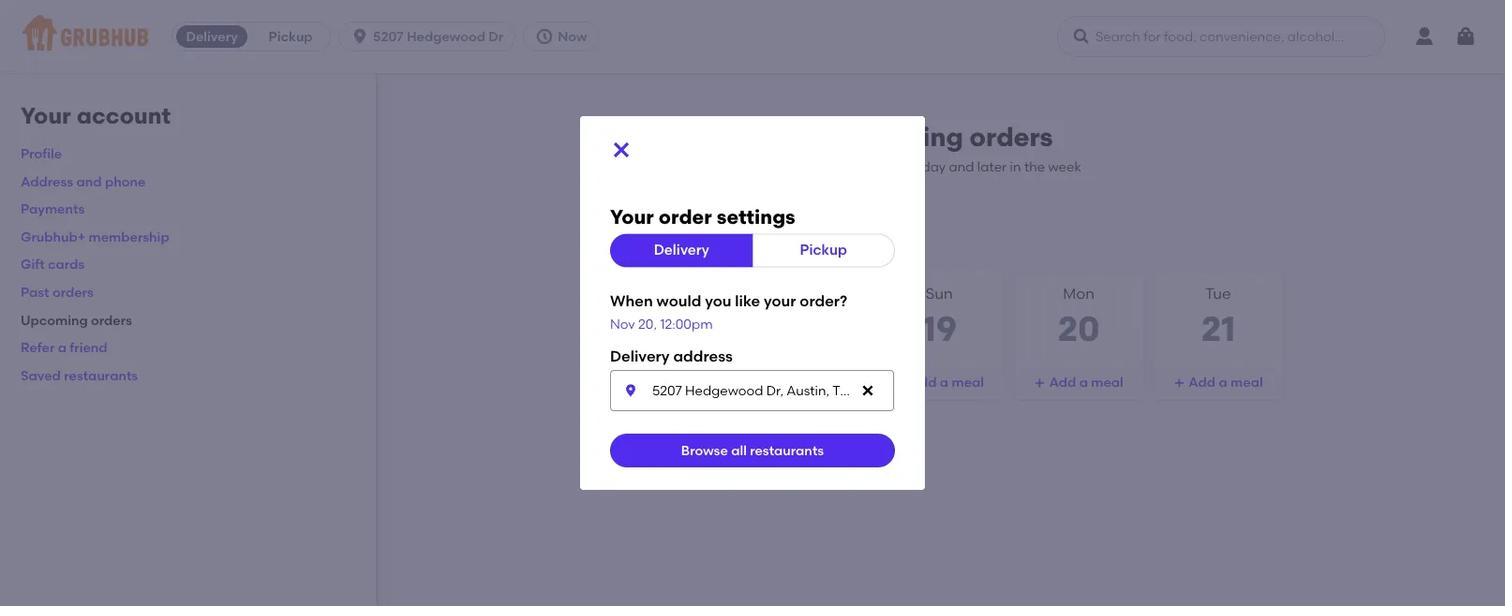 Task type: vqa. For each thing, say whether or not it's contained in the screenshot.
Delivery
yes



Task type: locate. For each thing, give the bounding box(es) containing it.
grubhub+
[[21, 229, 86, 245]]

add a meal down the 19 on the bottom
[[910, 374, 984, 390]]

Search Address search field
[[610, 370, 894, 411]]

5 add from the left
[[1189, 374, 1216, 390]]

0 horizontal spatial today
[[638, 284, 683, 303]]

saved restaurants
[[21, 367, 138, 383]]

0 horizontal spatial pickup button
[[251, 22, 330, 52]]

add down 21
[[1189, 374, 1216, 390]]

1 vertical spatial your
[[764, 291, 796, 310]]

add a meal button down 21
[[1155, 366, 1282, 399]]

0 vertical spatial pickup button
[[251, 22, 330, 52]]

add a meal button down the 19 on the bottom
[[876, 366, 1003, 399]]

a down 21
[[1219, 374, 1228, 390]]

grubhub+ membership
[[21, 229, 169, 245]]

orders
[[970, 121, 1053, 153], [52, 284, 94, 300], [91, 312, 132, 328]]

add down the 19 on the bottom
[[910, 374, 937, 390]]

0 horizontal spatial your
[[21, 102, 71, 129]]

1 vertical spatial today
[[638, 284, 683, 303]]

1 vertical spatial delivery button
[[610, 234, 753, 268]]

meal
[[673, 374, 705, 390], [812, 374, 845, 390], [952, 374, 984, 390], [1091, 374, 1124, 390], [1231, 374, 1263, 390]]

add a meal button
[[597, 366, 724, 399], [736, 366, 864, 399], [876, 366, 1003, 399], [1015, 366, 1143, 399], [1155, 366, 1282, 399]]

orders up friend
[[91, 312, 132, 328]]

add down "delivery"
[[631, 374, 658, 390]]

your inside the when would you like your order? nov 20, 12:00pm
[[764, 291, 796, 310]]

sun
[[926, 284, 953, 303]]

pickup
[[269, 29, 313, 45], [800, 242, 847, 259]]

your inside your upcoming orders plan out your food for today and later in the week
[[824, 159, 851, 175]]

2 add a meal from the left
[[770, 374, 845, 390]]

1 vertical spatial pickup button
[[752, 234, 895, 268]]

delivery
[[186, 29, 238, 45], [654, 242, 709, 259]]

dr
[[489, 29, 504, 45]]

and inside your upcoming orders plan out your food for today and later in the week
[[949, 159, 974, 175]]

gift cards link
[[21, 256, 85, 272]]

add a meal down 18
[[770, 374, 845, 390]]

today 17
[[638, 284, 683, 350]]

a down 20
[[1079, 374, 1088, 390]]

you
[[705, 291, 732, 310]]

restaurants down friend
[[64, 367, 138, 383]]

add for 21
[[1189, 374, 1216, 390]]

your left order
[[610, 205, 654, 229]]

week
[[1048, 159, 1081, 175]]

your
[[824, 159, 851, 175], [764, 291, 796, 310]]

4 add from the left
[[1049, 374, 1076, 390]]

0 vertical spatial pickup
[[269, 29, 313, 45]]

meal down 20
[[1091, 374, 1124, 390]]

and left later
[[949, 159, 974, 175]]

2 meal from the left
[[812, 374, 845, 390]]

0 vertical spatial delivery
[[186, 29, 238, 45]]

5 add a meal button from the left
[[1155, 366, 1282, 399]]

cards
[[48, 256, 85, 272]]

1 horizontal spatial your
[[610, 205, 654, 229]]

1 add a meal from the left
[[631, 374, 705, 390]]

past orders link
[[21, 284, 94, 300]]

today up nov 20, 12:00pm link
[[638, 284, 683, 303]]

delivery button for the top pickup button
[[173, 22, 251, 52]]

12:00pm
[[660, 316, 713, 332]]

when would you like your order? nov 20, 12:00pm
[[610, 291, 848, 332]]

20,
[[638, 316, 657, 332]]

and left "phone"
[[76, 173, 102, 189]]

your right like
[[764, 291, 796, 310]]

0 horizontal spatial delivery
[[186, 29, 238, 45]]

1 vertical spatial orders
[[52, 284, 94, 300]]

0 horizontal spatial delivery button
[[173, 22, 251, 52]]

1 meal from the left
[[673, 374, 705, 390]]

restaurants
[[64, 367, 138, 383], [750, 443, 824, 459]]

add a meal button down 20
[[1015, 366, 1143, 399]]

2 horizontal spatial your
[[768, 121, 826, 153]]

0 horizontal spatial your
[[764, 291, 796, 310]]

payments link
[[21, 201, 85, 217]]

past
[[21, 284, 49, 300]]

svg image inside now button
[[535, 27, 554, 46]]

1 vertical spatial pickup
[[800, 242, 847, 259]]

0 horizontal spatial restaurants
[[64, 367, 138, 383]]

2 add from the left
[[770, 374, 797, 390]]

orders up upcoming orders link
[[52, 284, 94, 300]]

would
[[657, 291, 701, 310]]

delivery button
[[173, 22, 251, 52], [610, 234, 753, 268]]

restaurants right all
[[750, 443, 824, 459]]

now button
[[523, 22, 607, 52]]

svg image inside 5207 hedgewood dr button
[[351, 27, 369, 46]]

meal down the 19 on the bottom
[[952, 374, 984, 390]]

svg image
[[1455, 25, 1477, 48], [1072, 27, 1091, 46], [616, 378, 627, 389], [755, 378, 767, 389], [1174, 378, 1185, 389], [860, 383, 875, 398]]

1 horizontal spatial your
[[824, 159, 851, 175]]

add a meal button for 18
[[736, 366, 864, 399]]

3 meal from the left
[[952, 374, 984, 390]]

meal for 21
[[1231, 374, 1263, 390]]

nov
[[610, 316, 635, 332]]

a for 17
[[661, 374, 670, 390]]

mon 20
[[1058, 284, 1100, 350]]

0 vertical spatial your
[[824, 159, 851, 175]]

add for 18
[[770, 374, 797, 390]]

your
[[21, 102, 71, 129], [768, 121, 826, 153], [610, 205, 654, 229]]

add a meal down 21
[[1189, 374, 1263, 390]]

order?
[[800, 291, 848, 310]]

for
[[887, 159, 904, 175]]

svg image for add a meal
[[1034, 378, 1046, 389]]

orders up "in"
[[970, 121, 1053, 153]]

2 add a meal button from the left
[[736, 366, 864, 399]]

17
[[644, 308, 677, 350]]

address
[[673, 347, 733, 365]]

4 add a meal from the left
[[1049, 374, 1124, 390]]

a down 18
[[801, 374, 809, 390]]

and
[[949, 159, 974, 175], [76, 173, 102, 189]]

add a meal button down 18
[[736, 366, 864, 399]]

3 add a meal button from the left
[[876, 366, 1003, 399]]

meal down 18
[[812, 374, 845, 390]]

pickup button
[[251, 22, 330, 52], [752, 234, 895, 268]]

1 horizontal spatial today
[[907, 159, 946, 175]]

refer a friend link
[[21, 340, 107, 356]]

a for 20
[[1079, 374, 1088, 390]]

meal for 17
[[673, 374, 705, 390]]

all
[[731, 443, 747, 459]]

now
[[558, 29, 587, 45]]

add a meal down 20
[[1049, 374, 1124, 390]]

5 add a meal from the left
[[1189, 374, 1263, 390]]

0 vertical spatial delivery button
[[173, 22, 251, 52]]

0 vertical spatial orders
[[970, 121, 1053, 153]]

4 meal from the left
[[1091, 374, 1124, 390]]

add a meal
[[631, 374, 705, 390], [770, 374, 845, 390], [910, 374, 984, 390], [1049, 374, 1124, 390], [1189, 374, 1263, 390]]

4 add a meal button from the left
[[1015, 366, 1143, 399]]

tue 21
[[1201, 284, 1236, 350]]

phone
[[105, 173, 146, 189]]

today right for
[[907, 159, 946, 175]]

your inside your upcoming orders plan out your food for today and later in the week
[[768, 121, 826, 153]]

when
[[610, 291, 653, 310]]

browse all restaurants
[[681, 443, 824, 459]]

your up profile link
[[21, 102, 71, 129]]

add a meal button for 19
[[876, 366, 1003, 399]]

1 add from the left
[[631, 374, 658, 390]]

2 vertical spatial orders
[[91, 312, 132, 328]]

today inside your upcoming orders plan out your food for today and later in the week
[[907, 159, 946, 175]]

plan
[[768, 159, 796, 175]]

add down 20
[[1049, 374, 1076, 390]]

meal for 20
[[1091, 374, 1124, 390]]

saved
[[21, 367, 61, 383]]

5 meal from the left
[[1231, 374, 1263, 390]]

add for 17
[[631, 374, 658, 390]]

add down 18
[[770, 374, 797, 390]]

1 vertical spatial delivery
[[654, 242, 709, 259]]

1 horizontal spatial pickup
[[800, 242, 847, 259]]

add a meal button for 20
[[1015, 366, 1143, 399]]

a down delivery address
[[661, 374, 670, 390]]

profile link
[[21, 145, 62, 161]]

meal down 21
[[1231, 374, 1263, 390]]

friend
[[70, 340, 107, 356]]

add
[[631, 374, 658, 390], [770, 374, 797, 390], [910, 374, 937, 390], [1049, 374, 1076, 390], [1189, 374, 1216, 390]]

1 horizontal spatial and
[[949, 159, 974, 175]]

upcoming
[[833, 121, 963, 153]]

your right out at the right top of the page
[[824, 159, 851, 175]]

1 vertical spatial restaurants
[[750, 443, 824, 459]]

delivery address
[[610, 347, 733, 365]]

0 vertical spatial restaurants
[[64, 367, 138, 383]]

svg image inside add a meal button
[[1034, 378, 1046, 389]]

3 add from the left
[[910, 374, 937, 390]]

your up out at the right top of the page
[[768, 121, 826, 153]]

grubhub+ membership link
[[21, 229, 169, 245]]

1 add a meal button from the left
[[597, 366, 724, 399]]

main navigation navigation
[[0, 0, 1505, 73]]

0 horizontal spatial pickup
[[269, 29, 313, 45]]

0 vertical spatial today
[[907, 159, 946, 175]]

your for upcoming
[[768, 121, 826, 153]]

19
[[922, 308, 957, 350]]

a for 18
[[801, 374, 809, 390]]

1 horizontal spatial restaurants
[[750, 443, 824, 459]]

in
[[1010, 159, 1021, 175]]

a
[[58, 340, 67, 356], [661, 374, 670, 390], [801, 374, 809, 390], [940, 374, 949, 390], [1079, 374, 1088, 390], [1219, 374, 1228, 390]]

1 horizontal spatial delivery button
[[610, 234, 753, 268]]

like
[[735, 291, 760, 310]]

1 horizontal spatial pickup button
[[752, 234, 895, 268]]

20
[[1058, 308, 1100, 350]]

add a meal button for 21
[[1155, 366, 1282, 399]]

add a meal down delivery address
[[631, 374, 705, 390]]

meal down address
[[673, 374, 705, 390]]

svg image
[[351, 27, 369, 46], [535, 27, 554, 46], [610, 139, 633, 161], [1034, 378, 1046, 389], [623, 383, 638, 398]]

sat
[[788, 284, 812, 303]]

later
[[977, 159, 1007, 175]]

mon
[[1063, 284, 1095, 303]]

a right refer
[[58, 340, 67, 356]]

add a meal button down delivery address
[[597, 366, 724, 399]]

today
[[907, 159, 946, 175], [638, 284, 683, 303]]



Task type: describe. For each thing, give the bounding box(es) containing it.
delivery inside the main navigation navigation
[[186, 29, 238, 45]]

a down the 19 on the bottom
[[940, 374, 949, 390]]

membership
[[89, 229, 169, 245]]

account
[[77, 102, 171, 129]]

delivery
[[610, 347, 670, 365]]

settings
[[717, 205, 796, 229]]

your upcoming orders plan out your food for today and later in the week
[[768, 121, 1081, 175]]

svg image for 5207 hedgewood dr
[[351, 27, 369, 46]]

your account
[[21, 102, 171, 129]]

address
[[21, 173, 73, 189]]

5207
[[373, 29, 404, 45]]

add for 20
[[1049, 374, 1076, 390]]

orders for past orders
[[52, 284, 94, 300]]

browse all restaurants button
[[610, 434, 895, 468]]

add a meal for 20
[[1049, 374, 1124, 390]]

out
[[800, 159, 821, 175]]

meal for 18
[[812, 374, 845, 390]]

pickup inside the main navigation navigation
[[269, 29, 313, 45]]

upcoming
[[21, 312, 88, 328]]

address and phone link
[[21, 173, 146, 189]]

the
[[1024, 159, 1045, 175]]

nov 20, 12:00pm link
[[610, 316, 713, 332]]

sat 18
[[782, 284, 818, 350]]

5207 hedgewood dr
[[373, 29, 504, 45]]

browse
[[681, 443, 728, 459]]

your for order
[[610, 205, 654, 229]]

add a meal for 21
[[1189, 374, 1263, 390]]

payments
[[21, 201, 85, 217]]

saved restaurants link
[[21, 367, 138, 383]]

upcoming orders
[[21, 312, 132, 328]]

18
[[782, 308, 818, 350]]

refer
[[21, 340, 55, 356]]

0 horizontal spatial and
[[76, 173, 102, 189]]

3 add a meal from the left
[[910, 374, 984, 390]]

upcoming orders link
[[21, 312, 132, 328]]

a for 21
[[1219, 374, 1228, 390]]

tue
[[1205, 284, 1231, 303]]

sun 19
[[922, 284, 957, 350]]

21
[[1201, 308, 1236, 350]]

your for account
[[21, 102, 71, 129]]

gift cards
[[21, 256, 85, 272]]

address and phone
[[21, 173, 146, 189]]

your order settings
[[610, 205, 796, 229]]

orders inside your upcoming orders plan out your food for today and later in the week
[[970, 121, 1053, 153]]

add a meal for 18
[[770, 374, 845, 390]]

1 horizontal spatial delivery
[[654, 242, 709, 259]]

5207 hedgewood dr button
[[338, 22, 523, 52]]

svg image for now
[[535, 27, 554, 46]]

delivery button for the right pickup button
[[610, 234, 753, 268]]

profile
[[21, 145, 62, 161]]

refer a friend
[[21, 340, 107, 356]]

gift
[[21, 256, 45, 272]]

add a meal for 17
[[631, 374, 705, 390]]

add a meal button for 17
[[597, 366, 724, 399]]

order
[[659, 205, 712, 229]]

orders for upcoming orders
[[91, 312, 132, 328]]

past orders
[[21, 284, 94, 300]]

restaurants inside button
[[750, 443, 824, 459]]

food
[[855, 159, 884, 175]]

hedgewood
[[407, 29, 485, 45]]



